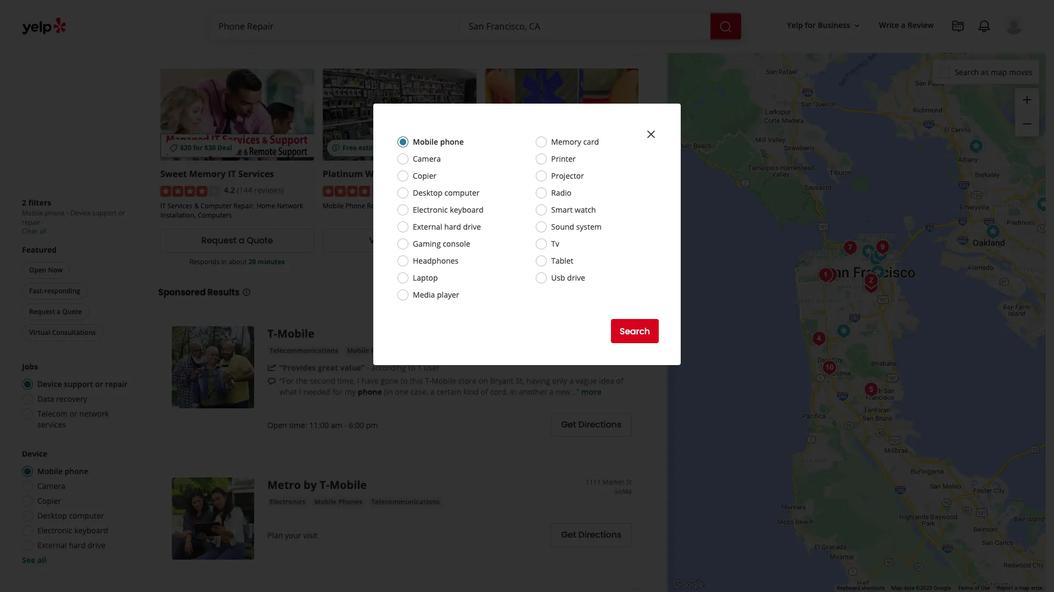 Task type: describe. For each thing, give the bounding box(es) containing it.
1 vertical spatial or
[[95, 379, 103, 390]]

phone for best phone repair
[[507, 168, 534, 180]]

jobs
[[22, 362, 38, 372]]

gaming
[[413, 239, 441, 249]]

yelp
[[787, 20, 803, 30]]

bonjour professional iphone ipad repair & electronic center image
[[815, 264, 837, 286]]

platinum wireless image
[[833, 320, 855, 342]]

services inside it services & computer repair, home network installation, computers
[[168, 201, 192, 211]]

responds for responds in about
[[520, 257, 550, 267]]

request inside featured group
[[29, 307, 55, 317]]

phone for mobile phone repair
[[508, 201, 528, 211]]

map for moves
[[991, 67, 1007, 77]]

16 deal v2 image
[[169, 144, 178, 153]]

metro by t-mobile link
[[267, 478, 367, 493]]

verizon image
[[857, 241, 879, 263]]

0 vertical spatial t mobile image
[[867, 262, 889, 284]]

electronic inside search dialog
[[413, 205, 448, 215]]

0 vertical spatial 16 info v2 image
[[317, 42, 326, 51]]

previous image
[[606, 40, 619, 53]]

get for plan your visit
[[561, 529, 576, 542]]

4.2 for wireless
[[386, 185, 397, 196]]

recovery
[[56, 394, 87, 405]]

icenter iphone repair image
[[869, 244, 891, 265]]

bryant inside "1655 bryant st mission"
[[604, 327, 624, 336]]

mobile down metro by t-mobile link
[[314, 498, 337, 507]]

about for responds in about
[[560, 257, 578, 267]]

desktop inside search dialog
[[413, 188, 443, 198]]

0 vertical spatial metro by t-mobile image
[[865, 248, 887, 270]]

1 vertical spatial -
[[344, 420, 347, 431]]

1 vertical spatial repair
[[105, 379, 128, 390]]

0 vertical spatial support
[[92, 209, 117, 218]]

search for search as map moves
[[955, 67, 979, 77]]

1 vertical spatial i
[[299, 387, 301, 397]]

close image
[[645, 128, 658, 141]]

electronics,
[[390, 201, 425, 211]]

1111
[[586, 478, 601, 487]]

0 horizontal spatial request a quote button
[[22, 304, 89, 321]]

search for search
[[620, 325, 650, 338]]

a right "report"
[[1015, 586, 1018, 592]]

all for see all
[[37, 556, 47, 566]]

electronics button
[[267, 497, 308, 508]]

responds in about 20 minutes
[[189, 257, 285, 267]]

marvan's cell care image
[[813, 264, 835, 286]]

desktop computer inside option group
[[37, 511, 104, 522]]

quote for sweet memory it services
[[247, 235, 273, 247]]

1 horizontal spatial telecommunications link
[[369, 497, 442, 508]]

1 vertical spatial memory
[[189, 168, 226, 180]]

0 horizontal spatial of
[[481, 387, 488, 397]]

for right $20
[[193, 144, 203, 153]]

metro by t-mobile
[[267, 478, 367, 493]]

2 horizontal spatial phones
[[449, 201, 472, 211]]

1
[[417, 363, 422, 373]]

vague
[[576, 376, 597, 386]]

visit
[[303, 531, 317, 541]]

$20 for $30 deal
[[180, 144, 232, 153]]

responds in about
[[520, 257, 579, 267]]

of inside "for the second time, i have gone to this t-mobile store on bryant st, having only a vague idea of what i needed for my
[[616, 376, 624, 386]]

am
[[331, 420, 342, 431]]

16 free estimates v2 image
[[332, 144, 340, 153]]

zoom out image
[[1021, 118, 1034, 131]]

for inside button
[[805, 20, 816, 30]]

metro
[[267, 478, 301, 493]]

map
[[891, 586, 902, 592]]

moves
[[1009, 67, 1033, 77]]

installation,
[[160, 211, 196, 220]]

mobile phones button for mobile
[[345, 346, 397, 357]]

for left the you
[[234, 39, 249, 55]]

you
[[251, 39, 271, 55]]

1655
[[587, 327, 602, 336]]

consultations
[[52, 328, 96, 338]]

my
[[345, 387, 356, 397]]

mobile phone repair
[[485, 201, 549, 211]]

&
[[194, 201, 199, 211]]

write a review link
[[875, 16, 938, 35]]

2 free from the left
[[505, 144, 519, 153]]

t-mobile link
[[267, 327, 315, 341]]

0 horizontal spatial t-
[[267, 327, 277, 341]]

mobile phone inside search dialog
[[413, 137, 464, 147]]

1 horizontal spatial -
[[367, 363, 369, 373]]

0 vertical spatial wireless options image
[[965, 135, 987, 157]]

error
[[1031, 586, 1043, 592]]

bryant inside "for the second time, i have gone to this t-mobile store on bryant st, having only a vague idea of what i needed for my
[[490, 376, 514, 386]]

open time: 11:00 am - 6:00 pm
[[267, 420, 378, 431]]

st for metro by t-mobile
[[626, 478, 632, 487]]

0 vertical spatial to
[[408, 363, 415, 373]]

0 horizontal spatial metro by t-mobile image
[[172, 478, 254, 560]]

reviews) for platinum wireless
[[412, 185, 442, 196]]

electronic keyboard inside search dialog
[[413, 205, 484, 215]]

phones for t-mobile
[[371, 346, 395, 356]]

1 vertical spatial device
[[37, 379, 62, 390]]

0 horizontal spatial telecommunications
[[270, 346, 338, 356]]

request a quote button for it
[[160, 229, 314, 253]]

all for clear all
[[40, 227, 47, 236]]

responds for responds in about 20 minutes
[[189, 257, 220, 267]]

st for t-mobile
[[626, 327, 632, 336]]

1 vertical spatial telecommunications
[[371, 498, 440, 507]]

keyboard shortcuts button
[[837, 585, 885, 593]]

write
[[879, 20, 899, 30]]

mobile phones link for by
[[312, 497, 365, 508]]

this
[[410, 376, 423, 386]]

computer inside search dialog
[[445, 188, 480, 198]]

having
[[526, 376, 550, 386]]

4.2 star rating image for sweet
[[160, 186, 220, 197]]

external hard drive inside search dialog
[[413, 222, 481, 232]]

electronics link
[[267, 497, 308, 508]]

time,
[[337, 376, 355, 386]]

great
[[318, 363, 338, 373]]

0 vertical spatial device support or repair
[[22, 209, 125, 227]]

search image
[[719, 20, 732, 33]]

smart watch
[[551, 205, 596, 215]]

by
[[304, 478, 317, 493]]

mobile phones button for by
[[312, 497, 365, 508]]

notifications image
[[978, 20, 991, 33]]

desktop inside option group
[[37, 511, 67, 522]]

filters
[[28, 198, 51, 208]]

google
[[934, 586, 951, 592]]

terms of use
[[958, 586, 990, 592]]

a right the tv on the top right of page
[[564, 235, 569, 247]]

2 filters
[[22, 198, 51, 208]]

zoom in image
[[1021, 93, 1034, 106]]

2 vertical spatial t-
[[320, 478, 330, 493]]

get directions for open time: 11:00 am - 6:00 pm
[[561, 419, 622, 432]]

free estimates link for best phone repair
[[485, 69, 639, 161]]

device support or repair inside option group
[[37, 379, 128, 390]]

electronics
[[270, 498, 306, 507]]

use
[[981, 586, 990, 592]]

2 vertical spatial device
[[22, 449, 47, 460]]

a down only
[[549, 387, 554, 397]]

mobile inside "for the second time, i have gone to this t-mobile store on bryant st, having only a vague idea of what i needed for my
[[432, 376, 456, 386]]

a right case,
[[430, 387, 435, 397]]

plan your visit
[[267, 531, 317, 541]]

electronic keyboard inside option group
[[37, 526, 108, 536]]

0 horizontal spatial telecommunications link
[[267, 346, 340, 357]]

mobile phones for mobile
[[347, 346, 395, 356]]

4.2 (144 reviews)
[[224, 185, 284, 196]]

market
[[603, 478, 624, 487]]

shakeel the phone repair guy image
[[860, 379, 882, 401]]

mobile down the "4.2 (59 reviews)"
[[427, 201, 448, 211]]

mission wireless image
[[860, 275, 882, 297]]

2 free estimates from the left
[[505, 144, 554, 153]]

mobile fix iphone ipad computer macbook repair image
[[819, 264, 841, 286]]

a inside "for the second time, i have gone to this t-mobile store on bryant st, having only a vague idea of what i needed for my
[[569, 376, 574, 386]]

camera inside search dialog
[[413, 154, 441, 164]]

1 horizontal spatial i
[[357, 376, 360, 386]]

"provides great value" - according to 1 user
[[279, 363, 440, 373]]

or inside telecom or network services
[[70, 409, 77, 419]]

on
[[479, 376, 488, 386]]

0 vertical spatial drive
[[463, 222, 481, 232]]

repair for mobile phone repair
[[529, 201, 549, 211]]

yelp for business button
[[783, 16, 866, 35]]

featured group
[[20, 245, 136, 344]]

1 vertical spatial drive
[[567, 273, 585, 283]]

11:00
[[309, 420, 329, 431]]

get directions link for plan your visit
[[551, 524, 632, 548]]

directions for open time: 11:00 am - 6:00 pm
[[578, 419, 622, 432]]

2 repair, from the left
[[367, 201, 388, 211]]

1 vertical spatial wireless options image
[[982, 221, 1004, 243]]

user actions element
[[778, 14, 1039, 81]]

iphone repair fidi image
[[872, 236, 894, 258]]

report a map error link
[[997, 586, 1043, 592]]

1655 bryant st mission
[[587, 327, 632, 345]]

home
[[257, 201, 275, 211]]

"for
[[279, 376, 294, 386]]

mobile inside search dialog
[[413, 137, 438, 147]]

hard inside option group
[[69, 541, 86, 551]]

watch
[[575, 205, 596, 215]]

sweet
[[160, 168, 187, 180]]

user
[[424, 363, 440, 373]]

according
[[371, 363, 406, 373]]

reviews) for best phone repair
[[579, 185, 609, 196]]

player
[[437, 290, 459, 300]]

projector
[[551, 171, 584, 181]]

1 horizontal spatial in
[[510, 387, 517, 397]]

0 vertical spatial device
[[70, 209, 91, 218]]

sponsored for sponsored results
[[158, 287, 206, 299]]

in for responds in about 20 minutes
[[221, 257, 227, 267]]

console
[[443, 239, 470, 249]]

telecom or network services
[[37, 409, 109, 430]]

gone
[[381, 376, 399, 386]]

keyboard shortcuts
[[837, 586, 885, 592]]

search button
[[611, 320, 659, 344]]

1 horizontal spatial it
[[228, 168, 236, 180]]

media player
[[413, 290, 459, 300]]

usb
[[551, 273, 565, 283]]

support inside option group
[[64, 379, 93, 390]]

open now button
[[22, 262, 70, 279]]

plan
[[267, 531, 283, 541]]

1 horizontal spatial services
[[238, 168, 274, 180]]

what
[[279, 387, 297, 397]]

certain
[[437, 387, 461, 397]]

smart
[[551, 205, 573, 215]]

soma
[[615, 487, 632, 497]]

a up responds in about 20 minutes
[[239, 235, 245, 247]]

©2023
[[916, 586, 933, 592]]

google image
[[670, 579, 707, 593]]

mobile phones link for mobile
[[345, 346, 397, 357]]

best phone repair image
[[818, 357, 840, 379]]

terms of use link
[[958, 586, 990, 592]]

view
[[369, 235, 390, 247]]

write a review
[[879, 20, 934, 30]]

radio
[[551, 188, 572, 198]]

open for open now
[[29, 266, 46, 275]]

quote inside featured group
[[62, 307, 82, 317]]

phone inside search dialog
[[440, 137, 464, 147]]

mission
[[608, 336, 632, 345]]

map for error
[[1019, 586, 1030, 592]]

as
[[981, 67, 989, 77]]

⚡️magicmatt wi-fi, wiring, and tech support image
[[1033, 194, 1054, 216]]

data
[[37, 394, 54, 405]]

mobile phones for by
[[314, 498, 362, 507]]

next image
[[631, 40, 644, 53]]

1 estimates from the left
[[359, 144, 391, 153]]



Task type: locate. For each thing, give the bounding box(es) containing it.
2 vertical spatial phones
[[338, 498, 362, 507]]

1 horizontal spatial free estimates link
[[485, 69, 639, 161]]

2 get from the top
[[561, 529, 576, 542]]

directions for plan your visit
[[578, 529, 622, 542]]

external inside option group
[[37, 541, 67, 551]]

(144
[[237, 185, 252, 196]]

1 vertical spatial sponsored
[[158, 287, 206, 299]]

None search field
[[210, 13, 743, 40]]

1 horizontal spatial keyboard
[[450, 205, 484, 215]]

terms
[[958, 586, 973, 592]]

$20
[[180, 144, 191, 153]]

1 vertical spatial t mobile image
[[172, 327, 254, 409]]

1 vertical spatial mobile phone
[[37, 467, 88, 477]]

it
[[228, 168, 236, 180], [160, 201, 166, 211]]

get directions
[[561, 419, 622, 432], [561, 529, 622, 542]]

1 directions from the top
[[578, 419, 622, 432]]

0 vertical spatial external
[[413, 222, 442, 232]]

2 st from the top
[[626, 478, 632, 487]]

copier inside option group
[[37, 496, 61, 507]]

support
[[92, 209, 117, 218], [64, 379, 93, 390]]

bryant
[[604, 327, 624, 336], [490, 376, 514, 386]]

get directions for plan your visit
[[561, 529, 622, 542]]

external hard drive inside option group
[[37, 541, 106, 551]]

0 vertical spatial phones
[[449, 201, 472, 211]]

request for repair
[[526, 235, 561, 247]]

1 horizontal spatial map
[[1019, 586, 1030, 592]]

0 vertical spatial external hard drive
[[413, 222, 481, 232]]

a down fast-responding button
[[57, 307, 61, 317]]

16 speech v2 image
[[267, 378, 276, 386]]

4.2 star rating image
[[160, 186, 220, 197], [323, 186, 382, 197]]

sweet memory it services image
[[874, 236, 896, 258]]

1 horizontal spatial camera
[[413, 154, 441, 164]]

drive inside option group
[[88, 541, 106, 551]]

0 vertical spatial repair
[[22, 218, 40, 227]]

repair for best phone repair
[[537, 168, 565, 180]]

keyboard inside option group
[[74, 526, 108, 536]]

i left have
[[357, 376, 360, 386]]

electronic up see all button
[[37, 526, 72, 536]]

device down services
[[22, 449, 47, 460]]

a inside group
[[57, 307, 61, 317]]

it down sweet
[[160, 201, 166, 211]]

1 horizontal spatial external hard drive
[[413, 222, 481, 232]]

mobile down services
[[37, 467, 63, 477]]

1 responds from the left
[[189, 257, 220, 267]]

repair, down (144
[[233, 201, 255, 211]]

get
[[561, 419, 576, 432], [561, 529, 576, 542]]

get directions down more
[[561, 419, 622, 432]]

about for responds in about 20 minutes
[[229, 257, 247, 267]]

of down on
[[481, 387, 488, 397]]

desktop computer inside search dialog
[[413, 188, 480, 198]]

request a quote inside featured group
[[29, 307, 82, 317]]

request a quote up responds in about 20 minutes
[[201, 235, 273, 247]]

0 horizontal spatial electronic
[[37, 526, 72, 536]]

drive
[[463, 222, 481, 232], [567, 273, 585, 283], [88, 541, 106, 551]]

minutes
[[258, 257, 285, 267]]

all inside option group
[[37, 556, 47, 566]]

repair down 2 filters
[[22, 218, 40, 227]]

1 st from the top
[[626, 327, 632, 336]]

sponsored
[[276, 41, 315, 52], [158, 287, 206, 299]]

1 about from the left
[[229, 257, 247, 267]]

4.2 for memory
[[224, 185, 235, 196]]

another
[[519, 387, 547, 397]]

for right yelp
[[805, 20, 816, 30]]

network
[[79, 409, 109, 419]]

option group containing device
[[19, 449, 136, 567]]

get directions link down 1111 market st soma
[[551, 524, 632, 548]]

reviews) right (59
[[412, 185, 442, 196]]

quote for best phone repair
[[572, 235, 598, 247]]

next image
[[631, 591, 644, 593]]

16 info v2 image
[[317, 42, 326, 51], [242, 288, 251, 297]]

0 vertical spatial get directions link
[[551, 413, 632, 438]]

mobile phone down services
[[37, 467, 88, 477]]

1 vertical spatial mobile phones button
[[312, 497, 365, 508]]

or inside device support or repair
[[118, 209, 125, 218]]

4.2 star rating image down platinum
[[323, 186, 382, 197]]

3.7
[[549, 185, 560, 196]]

external
[[413, 222, 442, 232], [37, 541, 67, 551]]

0 vertical spatial copier
[[413, 171, 437, 181]]

to inside "for the second time, i have gone to this t-mobile store on bryant st, having only a vague idea of what i needed for my
[[401, 376, 408, 386]]

mobile phones link up "provides great value" - according to 1 user
[[345, 346, 397, 357]]

1 horizontal spatial free estimates
[[505, 144, 554, 153]]

support right the •
[[92, 209, 117, 218]]

2 reviews) from the left
[[412, 185, 442, 196]]

"for the second time, i have gone to this t-mobile store on bryant st, having only a vague idea of what i needed for my
[[279, 376, 624, 397]]

external up see all button
[[37, 541, 67, 551]]

to up one
[[401, 376, 408, 386]]

phones for metro by t-mobile
[[338, 498, 362, 507]]

mobile down 2 filters
[[22, 209, 43, 218]]

4.2 left (59
[[386, 185, 397, 196]]

0 vertical spatial mobile phone
[[413, 137, 464, 147]]

2 4.2 star rating image from the left
[[323, 186, 382, 197]]

request a quote button for repair
[[485, 229, 639, 253]]

3.7 (126 reviews)
[[549, 185, 609, 196]]

2 free estimates link from the left
[[485, 69, 639, 161]]

2 horizontal spatial in
[[552, 257, 558, 267]]

t mobile image
[[867, 262, 889, 284], [172, 327, 254, 409]]

of right idea
[[616, 376, 624, 386]]

4.2 star rating image for platinum
[[323, 186, 382, 197]]

i down the
[[299, 387, 301, 397]]

it down deal
[[228, 168, 236, 180]]

1 get from the top
[[561, 419, 576, 432]]

1 option group from the top
[[19, 362, 136, 431]]

mobile inside option group
[[37, 467, 63, 477]]

services left &
[[168, 201, 192, 211]]

shortcuts
[[862, 586, 885, 592]]

projects image
[[952, 20, 965, 33]]

0 horizontal spatial free estimates link
[[323, 69, 476, 161]]

for
[[805, 20, 816, 30], [234, 39, 249, 55], [193, 144, 203, 153], [332, 387, 343, 397]]

phone inside option group
[[65, 467, 88, 477]]

device support or repair up 'recovery'
[[37, 379, 128, 390]]

1 vertical spatial search
[[620, 325, 650, 338]]

printer
[[551, 154, 576, 164]]

group
[[1015, 88, 1039, 137]]

open inside button
[[29, 266, 46, 275]]

-
[[367, 363, 369, 373], [344, 420, 347, 431]]

electronic down the "4.2 (59 reviews)"
[[413, 205, 448, 215]]

view business
[[369, 235, 430, 247]]

have
[[362, 376, 379, 386]]

it inside it services & computer repair, home network installation, computers
[[160, 201, 166, 211]]

get directions link
[[551, 413, 632, 438], [551, 524, 632, 548]]

1 vertical spatial external hard drive
[[37, 541, 106, 551]]

the
[[296, 376, 308, 386]]

0 horizontal spatial copier
[[37, 496, 61, 507]]

search dialog
[[0, 0, 1054, 593]]

1111 market st soma
[[586, 478, 632, 497]]

reviews)
[[254, 185, 284, 196], [412, 185, 442, 196], [579, 185, 609, 196]]

special offers for you
[[158, 39, 271, 55]]

1 vertical spatial 16 info v2 image
[[242, 288, 251, 297]]

0 vertical spatial keyboard
[[450, 205, 484, 215]]

1 horizontal spatial bryant
[[604, 327, 624, 336]]

keyboard inside search dialog
[[450, 205, 484, 215]]

to
[[408, 363, 415, 373], [401, 376, 408, 386]]

1 horizontal spatial of
[[616, 376, 624, 386]]

support up 'recovery'
[[64, 379, 93, 390]]

compupod image
[[860, 270, 882, 292], [860, 270, 882, 292]]

0 vertical spatial electronic
[[413, 205, 448, 215]]

hard inside search dialog
[[444, 222, 461, 232]]

0 vertical spatial i
[[357, 376, 360, 386]]

0 vertical spatial desktop
[[413, 188, 443, 198]]

telecommunications button for the rightmost telecommunications link
[[369, 497, 442, 508]]

request a quote for repair
[[526, 235, 598, 247]]

telecommunications button for left telecommunications link
[[267, 346, 340, 357]]

quote up consultations
[[62, 307, 82, 317]]

laptop
[[413, 273, 438, 283]]

"provides
[[279, 363, 316, 373]]

or up network
[[95, 379, 103, 390]]

wireless options image
[[965, 135, 987, 157], [982, 221, 1004, 243]]

0 horizontal spatial free estimates
[[343, 144, 391, 153]]

device up data on the left of page
[[37, 379, 62, 390]]

tv
[[551, 239, 559, 249]]

phone
[[507, 168, 534, 180], [345, 201, 365, 211], [508, 201, 528, 211]]

1 horizontal spatial responds
[[520, 257, 550, 267]]

2 horizontal spatial request
[[526, 235, 561, 247]]

request up virtual
[[29, 307, 55, 317]]

computer inside option group
[[69, 511, 104, 522]]

2 get directions link from the top
[[551, 524, 632, 548]]

0 horizontal spatial 4.2 star rating image
[[160, 186, 220, 197]]

1 horizontal spatial desktop computer
[[413, 188, 480, 198]]

reviews) for sweet memory it services
[[254, 185, 284, 196]]

estimates
[[359, 144, 391, 153], [521, 144, 554, 153]]

media
[[413, 290, 435, 300]]

new…"
[[556, 387, 579, 397]]

sponsored results
[[158, 287, 240, 299]]

1 reviews) from the left
[[254, 185, 284, 196]]

0 horizontal spatial services
[[168, 201, 192, 211]]

mobile down 3.7 star rating image
[[485, 201, 506, 211]]

0 horizontal spatial -
[[344, 420, 347, 431]]

metro by t-mobile image
[[865, 248, 887, 270], [172, 478, 254, 560]]

0 horizontal spatial external hard drive
[[37, 541, 106, 551]]

sound
[[551, 222, 574, 232]]

virtual consultations
[[29, 328, 96, 338]]

st right market
[[626, 478, 632, 487]]

0 vertical spatial bryant
[[604, 327, 624, 336]]

fast-
[[29, 287, 44, 296]]

free estimates up best phone repair link
[[505, 144, 554, 153]]

0 vertical spatial of
[[616, 376, 624, 386]]

mobile right by
[[330, 478, 367, 493]]

tablet
[[551, 256, 573, 266]]

1 horizontal spatial free
[[505, 144, 519, 153]]

mission wireless image
[[860, 275, 882, 297]]

phone for mobile phone repair, electronics, mobile phones
[[345, 201, 365, 211]]

directions down more link
[[578, 419, 622, 432]]

data recovery
[[37, 394, 87, 405]]

quote
[[247, 235, 273, 247], [572, 235, 598, 247], [62, 307, 82, 317]]

repair down 3.7
[[529, 201, 549, 211]]

0 horizontal spatial responds
[[189, 257, 220, 267]]

see
[[22, 556, 35, 566]]

1 get directions from the top
[[561, 419, 622, 432]]

a right write
[[901, 20, 906, 30]]

map region
[[650, 49, 1054, 593]]

st inside "1655 bryant st mission"
[[626, 327, 632, 336]]

request down computers
[[201, 235, 236, 247]]

memory down the $20 for $30 deal
[[189, 168, 226, 180]]

2 responds from the left
[[520, 257, 550, 267]]

mobile up "provides great value" - according to 1 user
[[347, 346, 369, 356]]

open left now
[[29, 266, 46, 275]]

memory up printer
[[551, 137, 581, 147]]

16 trending v2 image
[[267, 364, 276, 373]]

mobile
[[413, 137, 438, 147], [323, 201, 344, 211], [427, 201, 448, 211], [485, 201, 506, 211], [22, 209, 43, 218], [277, 327, 315, 341], [347, 346, 369, 356], [432, 376, 456, 386], [37, 467, 63, 477], [330, 478, 367, 493], [314, 498, 337, 507]]

4.2
[[224, 185, 235, 196], [386, 185, 397, 196]]

0 vertical spatial services
[[238, 168, 274, 180]]

2 about from the left
[[560, 257, 578, 267]]

2 estimates from the left
[[521, 144, 554, 153]]

0 horizontal spatial repair,
[[233, 201, 255, 211]]

0 horizontal spatial it
[[160, 201, 166, 211]]

map right as
[[991, 67, 1007, 77]]

$20 for $30 deal link
[[160, 69, 314, 161]]

phones down metro by t-mobile on the left bottom of page
[[338, 498, 362, 507]]

free right 16 free estimates v2 icon in the left top of the page
[[343, 144, 357, 153]]

estimates up printer
[[521, 144, 554, 153]]

view business link
[[323, 229, 476, 253]]

1 horizontal spatial or
[[95, 379, 103, 390]]

repair,
[[233, 201, 255, 211], [367, 201, 388, 211]]

copier inside search dialog
[[413, 171, 437, 181]]

i
[[357, 376, 360, 386], [299, 387, 301, 397]]

search left as
[[955, 67, 979, 77]]

desktop right (59
[[413, 188, 443, 198]]

0 horizontal spatial request
[[29, 307, 55, 317]]

quote up 20
[[247, 235, 273, 247]]

1 horizontal spatial electronic keyboard
[[413, 205, 484, 215]]

bryant up the cord,
[[490, 376, 514, 386]]

- right am
[[344, 420, 347, 431]]

bryant right '1655'
[[604, 327, 624, 336]]

open for open time: 11:00 am - 6:00 pm
[[267, 420, 287, 431]]

usb drive
[[551, 273, 585, 283]]

request for it
[[201, 235, 236, 247]]

0 horizontal spatial drive
[[88, 541, 106, 551]]

all right the see at the bottom left of page
[[37, 556, 47, 566]]

sponsored left results
[[158, 287, 206, 299]]

mobile up certain
[[432, 376, 456, 386]]

1 vertical spatial option group
[[19, 449, 136, 567]]

search inside 'button'
[[620, 325, 650, 338]]

1 vertical spatial hard
[[69, 541, 86, 551]]

mobile phone inside option group
[[37, 467, 88, 477]]

of
[[616, 376, 624, 386], [481, 387, 488, 397], [975, 586, 980, 592]]

4.2 left (144
[[224, 185, 235, 196]]

2 vertical spatial of
[[975, 586, 980, 592]]

sweet memory it services
[[160, 168, 274, 180]]

phone down the platinum wireless
[[345, 201, 365, 211]]

map left error
[[1019, 586, 1030, 592]]

1 horizontal spatial open
[[267, 420, 287, 431]]

0 horizontal spatial desktop computer
[[37, 511, 104, 522]]

t- right by
[[320, 478, 330, 493]]

1 vertical spatial map
[[1019, 586, 1030, 592]]

0 horizontal spatial memory
[[189, 168, 226, 180]]

camera inside option group
[[37, 482, 65, 492]]

1 horizontal spatial about
[[560, 257, 578, 267]]

electronic keyboard
[[413, 205, 484, 215], [37, 526, 108, 536]]

1 horizontal spatial sponsored
[[276, 41, 315, 52]]

2 horizontal spatial of
[[975, 586, 980, 592]]

sponsored for sponsored
[[276, 41, 315, 52]]

st inside 1111 market st soma
[[626, 478, 632, 487]]

in left 20
[[221, 257, 227, 267]]

option group containing jobs
[[19, 362, 136, 431]]

1 4.2 star rating image from the left
[[160, 186, 220, 197]]

results
[[207, 287, 240, 299]]

1 vertical spatial device support or repair
[[37, 379, 128, 390]]

in up "usb"
[[552, 257, 558, 267]]

in down the st,
[[510, 387, 517, 397]]

phone
[[440, 137, 464, 147], [45, 209, 64, 218], [358, 387, 382, 397], [65, 467, 88, 477]]

- up have
[[367, 363, 369, 373]]

free estimates up the platinum wireless
[[343, 144, 391, 153]]

0 horizontal spatial bryant
[[490, 376, 514, 386]]

card
[[583, 137, 599, 147]]

0 horizontal spatial 16 info v2 image
[[242, 288, 251, 297]]

network
[[277, 201, 303, 211]]

request a quote button up 'tablet'
[[485, 229, 639, 253]]

external up gaming
[[413, 222, 442, 232]]

quote down system
[[572, 235, 598, 247]]

0 horizontal spatial telecommunications button
[[267, 346, 340, 357]]

mobile phone up the "4.2 (59 reviews)"
[[413, 137, 464, 147]]

0 horizontal spatial map
[[991, 67, 1007, 77]]

desktop computer
[[413, 188, 480, 198], [37, 511, 104, 522]]

0 horizontal spatial hard
[[69, 541, 86, 551]]

16 chevron down v2 image
[[853, 21, 861, 30]]

0 vertical spatial it
[[228, 168, 236, 180]]

2 option group from the top
[[19, 449, 136, 567]]

1 horizontal spatial quote
[[247, 235, 273, 247]]

2 vertical spatial or
[[70, 409, 77, 419]]

2 horizontal spatial request a quote button
[[485, 229, 639, 253]]

mobile phones up "provides great value" - according to 1 user
[[347, 346, 395, 356]]

request a quote button down fast-responding button
[[22, 304, 89, 321]]

1 get directions link from the top
[[551, 413, 632, 438]]

mobile phones link
[[345, 346, 397, 357], [312, 497, 365, 508]]

search
[[955, 67, 979, 77], [620, 325, 650, 338]]

memory inside search dialog
[[551, 137, 581, 147]]

gaming console
[[413, 239, 470, 249]]

3.7 star rating image
[[485, 186, 544, 197]]

2 4.2 from the left
[[386, 185, 397, 196]]

reviews) up the watch
[[579, 185, 609, 196]]

electronic keyboard up see all button
[[37, 526, 108, 536]]

in for responds in about
[[552, 257, 558, 267]]

1 horizontal spatial telecommunications button
[[369, 497, 442, 508]]

free estimates link for platinum wireless
[[323, 69, 476, 161]]

a
[[901, 20, 906, 30], [239, 235, 245, 247], [564, 235, 569, 247], [57, 307, 61, 317], [569, 376, 574, 386], [430, 387, 435, 397], [549, 387, 554, 397], [1015, 586, 1018, 592]]

20
[[248, 257, 256, 267]]

(126
[[562, 185, 577, 196]]

store
[[458, 376, 477, 386]]

1 free from the left
[[343, 144, 357, 153]]

1 horizontal spatial search
[[955, 67, 979, 77]]

phone up 3.7 star rating image
[[507, 168, 534, 180]]

1 horizontal spatial electronic
[[413, 205, 448, 215]]

1 horizontal spatial external
[[413, 222, 442, 232]]

1 horizontal spatial mobile phone
[[413, 137, 464, 147]]

for inside "for the second time, i have gone to this t-mobile store on bryant st, having only a vague idea of what i needed for my
[[332, 387, 343, 397]]

2 horizontal spatial request a quote
[[526, 235, 598, 247]]

or down 'recovery'
[[70, 409, 77, 419]]

0 horizontal spatial about
[[229, 257, 247, 267]]

reviews) up home
[[254, 185, 284, 196]]

or right the •
[[118, 209, 125, 218]]

about up the usb drive
[[560, 257, 578, 267]]

services up 4.2 (144 reviews)
[[238, 168, 274, 180]]

•
[[66, 209, 69, 218]]

2 directions from the top
[[578, 529, 622, 542]]

1 repair, from the left
[[233, 201, 255, 211]]

best phone repair image
[[818, 357, 840, 379]]

responds left 'tablet'
[[520, 257, 550, 267]]

camera
[[413, 154, 441, 164], [37, 482, 65, 492]]

1 4.2 from the left
[[224, 185, 235, 196]]

mobile iphone android & ipad repair image
[[839, 237, 861, 259]]

device support or repair down filters
[[22, 209, 125, 227]]

external hard drive up gaming console
[[413, 222, 481, 232]]

services
[[37, 420, 66, 430]]

0 vertical spatial st
[[626, 327, 632, 336]]

option group
[[19, 362, 136, 431], [19, 449, 136, 567]]

t- inside "for the second time, i have gone to this t-mobile store on bryant st, having only a vague idea of what i needed for my
[[425, 376, 432, 386]]

search right '1655'
[[620, 325, 650, 338]]

mobile up "provides
[[277, 327, 315, 341]]

repair, inside it services & computer repair, home network installation, computers
[[233, 201, 255, 211]]

mobile phone •
[[22, 209, 70, 218]]

iphone repairing image
[[808, 328, 830, 350]]

get directions link down more
[[551, 413, 632, 438]]

request a quote button up responds in about 20 minutes
[[160, 229, 314, 253]]

3 reviews) from the left
[[579, 185, 609, 196]]

telecom
[[37, 409, 68, 419]]

virtual
[[29, 328, 50, 338]]

phones up console
[[449, 201, 472, 211]]

0 vertical spatial repair
[[537, 168, 565, 180]]

1 horizontal spatial computer
[[445, 188, 480, 198]]

mobile phones button
[[345, 346, 397, 357], [312, 497, 365, 508]]

headphones
[[413, 256, 459, 266]]

your
[[285, 531, 301, 541]]

repair
[[537, 168, 565, 180], [529, 201, 549, 211]]

get for open time: 11:00 am - 6:00 pm
[[561, 419, 576, 432]]

request a quote for it
[[201, 235, 273, 247]]

1 free estimates link from the left
[[323, 69, 476, 161]]

more link
[[581, 387, 602, 397]]

2 horizontal spatial reviews)
[[579, 185, 609, 196]]

needed
[[303, 387, 330, 397]]

1 horizontal spatial request a quote button
[[160, 229, 314, 253]]

phone down 3.7 star rating image
[[508, 201, 528, 211]]

1 vertical spatial st
[[626, 478, 632, 487]]

st right '1655'
[[626, 327, 632, 336]]

1 free estimates from the left
[[343, 144, 391, 153]]

to left 1
[[408, 363, 415, 373]]

free estimates
[[343, 144, 391, 153], [505, 144, 554, 153]]

get directions link for open time: 11:00 am - 6:00 pm
[[551, 413, 632, 438]]

external inside search dialog
[[413, 222, 442, 232]]

2 get directions from the top
[[561, 529, 622, 542]]

memory
[[551, 137, 581, 147], [189, 168, 226, 180]]

mobile down platinum
[[323, 201, 344, 211]]

electronic inside option group
[[37, 526, 72, 536]]

1 vertical spatial computer
[[69, 511, 104, 522]]

1 horizontal spatial request a quote
[[201, 235, 273, 247]]

0 horizontal spatial sponsored
[[158, 287, 206, 299]]

1 vertical spatial desktop
[[37, 511, 67, 522]]



Task type: vqa. For each thing, say whether or not it's contained in the screenshot.
second 4.2 star rating image from right
yes



